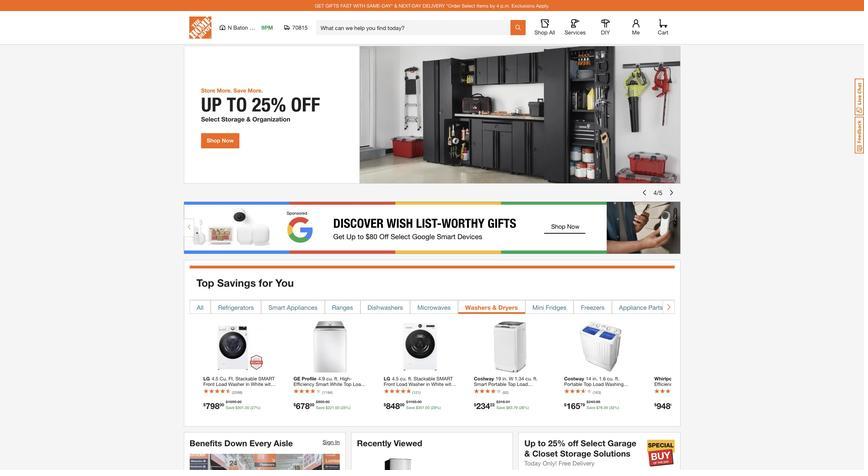 Task type: vqa. For each thing, say whether or not it's contained in the screenshot.


Task type: locate. For each thing, give the bounding box(es) containing it.
services button
[[564, 19, 586, 36]]

. down energy
[[325, 400, 326, 405]]

%) inside $ 678 00 $ 899 . 00 save $ 221 . 00 ( 25 %)
[[346, 406, 351, 410]]

same-
[[367, 3, 382, 8]]

( 92 )
[[503, 391, 509, 395]]

0 horizontal spatial select
[[462, 3, 475, 8]]

0 horizontal spatial 4.5
[[212, 376, 218, 382]]

white up 27
[[251, 382, 263, 387]]

stackable inside '4.5 cu. ft. stackable smart front load washer in white with steam and turbowash360 technology'
[[236, 376, 257, 382]]

smart inside '4.5 cu. ft. stackable smart front load washer in white with steam and turbowash360 technology'
[[258, 376, 275, 382]]

smart up ( 1194 )
[[316, 382, 329, 387]]

%) right 09
[[615, 406, 619, 410]]

in right dryer
[[577, 393, 581, 399]]

gifts
[[326, 3, 339, 8]]

2 %) from the left
[[346, 406, 351, 410]]

2 in. from the left
[[593, 376, 598, 382]]

items
[[477, 3, 489, 8]]

0 horizontal spatial portable
[[488, 382, 507, 387]]

899
[[318, 400, 325, 405]]

save for 165
[[587, 406, 595, 410]]

top up "star"
[[344, 382, 352, 387]]

microban
[[321, 387, 342, 393]]

spin
[[514, 387, 523, 393]]

1 horizontal spatial smart
[[437, 376, 453, 382]]

special buy logo image
[[647, 440, 675, 467]]

next slide image
[[669, 190, 674, 196]]

4.5 for 848
[[392, 376, 399, 382]]

benefits down every aisle
[[190, 439, 293, 448]]

& down up
[[524, 449, 530, 459]]

$ 678 00 $ 899 . 00 save $ 221 . 00 ( 25 %)
[[294, 400, 351, 411]]

2 cu. from the left
[[400, 376, 407, 382]]

%) inside $ 848 00 $ 1199 . 00 save $ 351 . 00 ( 29 %)
[[436, 406, 441, 410]]

1 in. from the left
[[503, 376, 508, 382]]

. left 27
[[244, 406, 245, 410]]

0 horizontal spatial mini
[[533, 304, 544, 311]]

0 horizontal spatial steam
[[203, 387, 217, 393]]

cu. right 4.9
[[326, 376, 333, 382]]

with for 798
[[265, 382, 274, 387]]

lg
[[203, 376, 210, 382], [384, 376, 390, 382]]

1 horizontal spatial steam
[[384, 393, 398, 399]]

load up ( 163 )
[[593, 382, 604, 387]]

00 right 351
[[426, 406, 430, 410]]

1 portable from the left
[[488, 382, 507, 387]]

3 ) from the left
[[420, 391, 421, 395]]

smart left the 19
[[474, 382, 487, 387]]

%)
[[256, 406, 260, 410], [346, 406, 351, 410], [436, 406, 441, 410], [524, 406, 529, 410], [615, 406, 619, 410]]

2599
[[233, 391, 241, 395]]

360
[[409, 387, 417, 393]]

lg left "cu."
[[203, 376, 210, 382]]

up
[[524, 439, 536, 448]]

load left 360
[[396, 382, 407, 387]]

0 horizontal spatial compact
[[525, 387, 545, 393]]

smart for 848
[[437, 376, 453, 382]]

save inside the $ 165 79 $ 243 . 88 save $ 78 . 09 ( 32 %)
[[587, 406, 595, 410]]

*order
[[447, 3, 461, 8]]

all
[[549, 29, 555, 36], [197, 304, 204, 311]]

0 horizontal spatial stackable
[[236, 376, 257, 382]]

1 vertical spatial &
[[493, 304, 497, 311]]

09
[[604, 406, 608, 410]]

benefits
[[190, 439, 222, 448]]

select right the off
[[581, 439, 605, 448]]

load inside 19 in. w 1.34 cu. ft. smart portable top load washing machine spin compact washer in grey
[[517, 382, 528, 387]]

01
[[506, 400, 510, 405]]

front up 848
[[384, 382, 395, 387]]

79 right 83
[[514, 406, 518, 410]]

%) for 234
[[524, 406, 529, 410]]

in right ft. on the bottom of page
[[246, 382, 250, 387]]

save down 1199
[[406, 406, 415, 410]]

2 lg from the left
[[384, 376, 390, 382]]

1 vertical spatial select
[[581, 439, 605, 448]]

) for 678
[[332, 391, 333, 395]]

washer up 121
[[409, 382, 425, 387]]

2 front from the left
[[384, 382, 395, 387]]

save inside $ 798 00 $ 1099 . 00 save $ 301 . 00 ( 27 %)
[[226, 406, 235, 410]]

load left ft. on the bottom of page
[[216, 382, 227, 387]]

machine
[[494, 387, 512, 393], [564, 387, 583, 393]]

4.5
[[212, 376, 218, 382], [392, 376, 399, 382]]

5 %) from the left
[[615, 406, 619, 410]]

load right w
[[517, 382, 528, 387]]

3 ft. from the left
[[533, 376, 538, 382]]

savings
[[217, 277, 256, 289]]

.
[[236, 400, 237, 405], [325, 400, 326, 405], [417, 400, 418, 405], [505, 400, 506, 405], [595, 400, 596, 405], [244, 406, 245, 410], [334, 406, 335, 410], [424, 406, 426, 410], [513, 406, 514, 410], [603, 406, 604, 410]]

aisle
[[274, 439, 293, 448]]

4.9 cu. ft. high-efficiency smart white top load washer with microban technology, energy star image
[[304, 321, 356, 373]]

) for 848
[[420, 391, 421, 395]]

front inside '4.5 cu. ft. stackable smart front load washer in white with steam and turbowash360 technology'
[[203, 382, 215, 387]]

1 and from the left
[[219, 387, 227, 393]]

%) inside $ 798 00 $ 1099 . 00 save $ 301 . 00 ( 27 %)
[[256, 406, 260, 410]]

in left grey
[[492, 393, 495, 399]]

1 %) from the left
[[256, 406, 260, 410]]

today only!
[[524, 460, 557, 467]]

white up the 29 on the bottom of page
[[431, 382, 444, 387]]

4 cu. from the left
[[607, 376, 614, 382]]

4 save from the left
[[497, 406, 505, 410]]

0 vertical spatial 4
[[497, 3, 499, 8]]

22
[[490, 402, 495, 408]]

cu. inside 14 in. 1.6 cu. ft. portable top load washing machine mini compact washer dryer in white
[[607, 376, 614, 382]]

( 121 )
[[412, 391, 421, 395]]

0 horizontal spatial costway
[[474, 376, 494, 382]]

1 ft. from the left
[[334, 376, 339, 382]]

washer right 163 at the right bottom of page
[[616, 387, 632, 393]]

0 horizontal spatial 79
[[514, 406, 518, 410]]

%) down "star"
[[346, 406, 351, 410]]

smart inside 19 in. w 1.34 cu. ft. smart portable top load washing machine spin compact washer in grey
[[474, 382, 487, 387]]

1 horizontal spatial washing
[[605, 382, 624, 387]]

0 horizontal spatial with
[[265, 382, 274, 387]]

save down 243
[[587, 406, 595, 410]]

0 horizontal spatial machine
[[494, 387, 512, 393]]

0 horizontal spatial lg
[[203, 376, 210, 382]]

2 compact from the left
[[594, 387, 614, 393]]

1 horizontal spatial mini
[[584, 387, 593, 393]]

1 machine from the left
[[494, 387, 512, 393]]

1 lg from the left
[[203, 376, 210, 382]]

2 machine from the left
[[564, 387, 583, 393]]

2 costway from the left
[[564, 376, 584, 382]]

save inside $ 848 00 $ 1199 . 00 save $ 351 . 00 ( 29 %)
[[406, 406, 415, 410]]

costway
[[474, 376, 494, 382], [564, 376, 584, 382]]

ge
[[294, 376, 300, 382]]

parts
[[649, 304, 663, 311]]

all button
[[190, 300, 211, 314]]

3 save from the left
[[406, 406, 415, 410]]

00 left 899 on the bottom
[[310, 402, 314, 408]]

with inside 4.9 cu. ft. high- efficiency smart white top load washer with microban technology, energy star
[[311, 387, 320, 393]]

2 horizontal spatial &
[[524, 449, 530, 459]]

portable up ( 92 ) on the bottom of the page
[[488, 382, 507, 387]]

2 horizontal spatial with
[[445, 382, 454, 387]]

ge profile
[[294, 376, 317, 382]]

%) inside the $ 165 79 $ 243 . 88 save $ 78 . 09 ( 32 %)
[[615, 406, 619, 410]]

1 front from the left
[[203, 382, 215, 387]]

1 horizontal spatial portable
[[564, 382, 582, 387]]

select left items
[[462, 3, 475, 8]]

load
[[216, 382, 227, 387], [353, 382, 364, 387], [396, 382, 407, 387], [517, 382, 528, 387], [593, 382, 604, 387]]

4 left 5
[[654, 189, 657, 196]]

2 ) from the left
[[332, 391, 333, 395]]

save down 899 on the bottom
[[316, 406, 325, 410]]

load inside 14 in. 1.6 cu. ft. portable top load washing machine mini compact washer dryer in white
[[593, 382, 604, 387]]

with for 678
[[311, 387, 320, 393]]

%) right 301
[[256, 406, 260, 410]]

00 left 1099
[[220, 402, 224, 408]]

all inside button
[[197, 304, 204, 311]]

1 horizontal spatial stackable
[[414, 376, 435, 382]]

white inside '4.5 cu. ft. stackable smart front load washer in white with steam and turbowash360 technology'
[[251, 382, 263, 387]]

221
[[328, 406, 334, 410]]

smart up turbowash360
[[258, 376, 275, 382]]

white up 243
[[582, 393, 595, 399]]

front up technology
[[203, 382, 215, 387]]

machine inside 14 in. 1.6 cu. ft. portable top load washing machine mini compact washer dryer in white
[[564, 387, 583, 393]]

& left dryers
[[493, 304, 497, 311]]

in. inside 14 in. 1.6 cu. ft. portable top load washing machine mini compact washer dryer in white
[[593, 376, 598, 382]]

rouge
[[250, 24, 266, 31]]

technology,
[[294, 393, 319, 399]]

top left 1.6
[[584, 382, 592, 387]]

4.5 inside "4.5 cu. ft. stackable smart front load washer in white with turbowash 360 and allergiene steam cleaning"
[[392, 376, 399, 382]]

load right high-
[[353, 382, 364, 387]]

1 horizontal spatial smart
[[316, 382, 329, 387]]

1 horizontal spatial machine
[[564, 387, 583, 393]]

& inside up to 25% off select garage & closet storage solutions today only! free delivery
[[524, 449, 530, 459]]

2 horizontal spatial smart
[[474, 382, 487, 387]]

3 load from the left
[[396, 382, 407, 387]]

$
[[226, 400, 228, 405], [316, 400, 318, 405], [406, 400, 408, 405], [497, 400, 499, 405], [587, 400, 589, 405], [203, 402, 206, 408], [294, 402, 296, 408], [384, 402, 386, 408], [474, 402, 476, 408], [564, 402, 567, 408], [655, 402, 657, 408], [236, 406, 238, 410], [326, 406, 328, 410], [416, 406, 418, 410], [506, 406, 508, 410], [596, 406, 599, 410]]

2 4.5 from the left
[[392, 376, 399, 382]]

ft. right 1.34 at the bottom of the page
[[533, 376, 538, 382]]

1 ) from the left
[[241, 391, 242, 395]]

compact right spin
[[525, 387, 545, 393]]

recently viewed
[[357, 439, 422, 448]]

steam up 798
[[203, 387, 217, 393]]

14 in. 1.6 cu. ft. portable top load washing machine mini compact washer dryer in white image
[[575, 321, 627, 373]]

save for 234
[[497, 406, 505, 410]]

& right 'day*'
[[394, 3, 397, 8]]

1 4.5 from the left
[[212, 376, 218, 382]]

costway left the 19
[[474, 376, 494, 382]]

select inside up to 25% off select garage & closet storage solutions today only! free delivery
[[581, 439, 605, 448]]

white inside 14 in. 1.6 cu. ft. portable top load washing machine mini compact washer dryer in white
[[582, 393, 595, 399]]

compact down 1.6
[[594, 387, 614, 393]]

off
[[568, 439, 578, 448]]

steam up 848
[[384, 393, 398, 399]]

/
[[657, 189, 659, 196]]

1 compact from the left
[[525, 387, 545, 393]]

top up ( 92 ) on the bottom of the page
[[508, 382, 516, 387]]

0 horizontal spatial and
[[219, 387, 227, 393]]

2 ft. from the left
[[408, 376, 412, 382]]

9pm
[[261, 24, 273, 31]]

refrigerators
[[218, 304, 254, 311]]

14 in. 1.6 cu. ft. portable top load washing machine mini compact washer dryer in white
[[564, 376, 632, 399]]

1 horizontal spatial &
[[493, 304, 497, 311]]

smart up allergiene
[[437, 376, 453, 382]]

w
[[509, 376, 513, 382]]

white inside 4.9 cu. ft. high- efficiency smart white top load washer with microban technology, energy star
[[330, 382, 342, 387]]

save down 318
[[497, 406, 505, 410]]

1 horizontal spatial lg
[[384, 376, 390, 382]]

5 load from the left
[[593, 382, 604, 387]]

$ inside $ 948 00
[[655, 402, 657, 408]]

white inside "4.5 cu. ft. stackable smart front load washer in white with turbowash 360 and allergiene steam cleaning"
[[431, 382, 444, 387]]

2 smart from the left
[[437, 376, 453, 382]]

washing up 234
[[474, 387, 493, 393]]

washer down ge profile
[[294, 387, 310, 393]]

mini left 163 at the right bottom of page
[[584, 387, 593, 393]]

washer inside 19 in. w 1.34 cu. ft. smart portable top load washing machine spin compact washer in grey
[[474, 393, 490, 399]]

previous slide image
[[642, 190, 647, 196]]

smart left appliances
[[268, 304, 285, 311]]

1 costway from the left
[[474, 376, 494, 382]]

1 horizontal spatial all
[[549, 29, 555, 36]]

and down "cu."
[[219, 387, 227, 393]]

4.9
[[318, 376, 325, 382]]

2 vertical spatial &
[[524, 449, 530, 459]]

4.5 inside '4.5 cu. ft. stackable smart front load washer in white with steam and turbowash360 technology'
[[212, 376, 218, 382]]

2 save from the left
[[316, 406, 325, 410]]

) for 798
[[241, 391, 242, 395]]

1 horizontal spatial select
[[581, 439, 605, 448]]

recently
[[357, 439, 392, 448]]

day*
[[382, 3, 393, 8]]

2 portable from the left
[[564, 382, 582, 387]]

2 stackable from the left
[[414, 376, 435, 382]]

white
[[251, 382, 263, 387], [330, 382, 342, 387], [431, 382, 444, 387], [582, 393, 595, 399]]

5 ) from the left
[[600, 391, 601, 395]]

4 ) from the left
[[508, 391, 509, 395]]

machine down the 19
[[494, 387, 512, 393]]

costway left 14
[[564, 376, 584, 382]]

in inside 19 in. w 1.34 cu. ft. smart portable top load washing machine spin compact washer in grey
[[492, 393, 495, 399]]

lg up turbowash
[[384, 376, 390, 382]]

portable up dryer
[[564, 382, 582, 387]]

26
[[520, 406, 524, 410]]

0 horizontal spatial smart
[[258, 376, 275, 382]]

top inside 19 in. w 1.34 cu. ft. smart portable top load washing machine spin compact washer in grey
[[508, 382, 516, 387]]

0 horizontal spatial &
[[394, 3, 397, 8]]

234
[[476, 401, 490, 411]]

0 vertical spatial all
[[549, 29, 555, 36]]

4 load from the left
[[517, 382, 528, 387]]

1 stackable from the left
[[236, 376, 257, 382]]

top savings for you
[[196, 277, 294, 289]]

washing up 32
[[605, 382, 624, 387]]

ft. inside 19 in. w 1.34 cu. ft. smart portable top load washing machine spin compact washer in grey
[[533, 376, 538, 382]]

0 horizontal spatial smart
[[268, 304, 285, 311]]

ft.
[[229, 376, 234, 382]]

2 and from the left
[[419, 387, 427, 393]]

& inside button
[[493, 304, 497, 311]]

3 cu. from the left
[[526, 376, 532, 382]]

1 load from the left
[[216, 382, 227, 387]]

79 left 243
[[580, 402, 585, 408]]

1.6
[[599, 376, 606, 382]]

What can we help you find today? search field
[[321, 20, 510, 35]]

save down 1099
[[226, 406, 235, 410]]

energy
[[321, 393, 340, 399]]

in inside '4.5 cu. ft. stackable smart front load washer in white with steam and turbowash360 technology'
[[246, 382, 250, 387]]

%) right 351
[[436, 406, 441, 410]]

243
[[589, 400, 595, 405]]

00 down whirlpool link
[[671, 402, 675, 408]]

with inside '4.5 cu. ft. stackable smart front load washer in white with steam and turbowash360 technology'
[[265, 382, 274, 387]]

1 horizontal spatial in.
[[593, 376, 598, 382]]

storage
[[560, 449, 591, 459]]

select
[[462, 3, 475, 8], [581, 439, 605, 448]]

ft. inside 4.9 cu. ft. high- efficiency smart white top load washer with microban technology, energy star
[[334, 376, 339, 382]]

1 vertical spatial mini
[[584, 387, 593, 393]]

0 horizontal spatial in.
[[503, 376, 508, 382]]

mini left the fridges
[[533, 304, 544, 311]]

cu.
[[220, 376, 227, 382]]

in. right 14
[[593, 376, 598, 382]]

00 inside $ 948 00
[[671, 402, 675, 408]]

ft. right 1.6
[[615, 376, 620, 382]]

cu. right 1.34 at the bottom of the page
[[526, 376, 532, 382]]

1 save from the left
[[226, 406, 235, 410]]

washer up 234
[[474, 393, 490, 399]]

00 right 301
[[245, 406, 249, 410]]

. left "26"
[[513, 406, 514, 410]]

2 load from the left
[[353, 382, 364, 387]]

0 horizontal spatial front
[[203, 382, 215, 387]]

( inside $ 848 00 $ 1199 . 00 save $ 351 . 00 ( 29 %)
[[431, 406, 432, 410]]

washing inside 19 in. w 1.34 cu. ft. smart portable top load washing machine spin compact washer in grey
[[474, 387, 493, 393]]

1 cu. from the left
[[326, 376, 333, 382]]

cu. up turbowash
[[400, 376, 407, 382]]

portable
[[488, 382, 507, 387], [564, 382, 582, 387]]

ft. left high-
[[334, 376, 339, 382]]

shop all button
[[534, 19, 556, 36]]

) for 234
[[508, 391, 509, 395]]

%) for 678
[[346, 406, 351, 410]]

cu. right 1.6
[[607, 376, 614, 382]]

4.5 left "cu."
[[212, 376, 218, 382]]

washer inside '4.5 cu. ft. stackable smart front load washer in white with steam and turbowash360 technology'
[[228, 382, 244, 387]]

img for store more. save more. up to 25% off select storage & organization image
[[184, 46, 681, 184]]

save inside $ 678 00 $ 899 . 00 save $ 221 . 00 ( 25 %)
[[316, 406, 325, 410]]

front inside "4.5 cu. ft. stackable smart front load washer in white with turbowash 360 and allergiene steam cleaning"
[[384, 382, 395, 387]]

washing inside 14 in. 1.6 cu. ft. portable top load washing machine mini compact washer dryer in white
[[605, 382, 624, 387]]

ft. up 360
[[408, 376, 412, 382]]

in
[[246, 382, 250, 387], [426, 382, 430, 387], [492, 393, 495, 399], [577, 393, 581, 399]]

0 horizontal spatial washing
[[474, 387, 493, 393]]

and right 360
[[419, 387, 427, 393]]

mini inside button
[[533, 304, 544, 311]]

top inside 14 in. 1.6 cu. ft. portable top load washing machine mini compact washer dryer in white
[[584, 382, 592, 387]]

machine up 165
[[564, 387, 583, 393]]

smart inside "4.5 cu. ft. stackable smart front load washer in white with turbowash 360 and allergiene steam cleaning"
[[437, 376, 453, 382]]

stackable
[[236, 376, 257, 382], [414, 376, 435, 382]]

%) inside $ 234 22 $ 318 . 01 save $ 83 . 79 ( 26 %)
[[524, 406, 529, 410]]

4 right by
[[497, 3, 499, 8]]

1 vertical spatial 4
[[654, 189, 657, 196]]

%) for 165
[[615, 406, 619, 410]]

appliances
[[287, 304, 318, 311]]

(
[[232, 391, 233, 395], [322, 391, 323, 395], [412, 391, 413, 395], [503, 391, 504, 395], [593, 391, 594, 395], [250, 406, 252, 410], [341, 406, 342, 410], [431, 406, 432, 410], [519, 406, 520, 410], [609, 406, 610, 410]]

stackable inside "4.5 cu. ft. stackable smart front load washer in white with turbowash 360 and allergiene steam cleaning"
[[414, 376, 435, 382]]

solutions
[[594, 449, 631, 459]]

0 vertical spatial mini
[[533, 304, 544, 311]]

5 save from the left
[[587, 406, 595, 410]]

stackable up 360
[[414, 376, 435, 382]]

every
[[250, 439, 271, 448]]

0 horizontal spatial all
[[197, 304, 204, 311]]

white up 1194
[[330, 382, 342, 387]]

load inside '4.5 cu. ft. stackable smart front load washer in white with steam and turbowash360 technology'
[[216, 382, 227, 387]]

3 %) from the left
[[436, 406, 441, 410]]

0 vertical spatial &
[[394, 3, 397, 8]]

fridges
[[546, 304, 567, 311]]

portable inside 14 in. 1.6 cu. ft. portable top load washing machine mini compact washer dryer in white
[[564, 382, 582, 387]]

stackable up turbowash360
[[236, 376, 257, 382]]

79 inside the $ 165 79 $ 243 . 88 save $ 78 . 09 ( 32 %)
[[580, 402, 585, 408]]

19 in. w 1.34 cu. ft. smart portable top load washing machine spin compact washer in grey
[[474, 376, 545, 399]]

00 up 351
[[418, 400, 422, 405]]

1 smart from the left
[[258, 376, 275, 382]]

1 horizontal spatial 4.5
[[392, 376, 399, 382]]

washing
[[605, 382, 624, 387], [474, 387, 493, 393]]

1 horizontal spatial costway
[[564, 376, 584, 382]]

washer up '( 2599 )'
[[228, 382, 244, 387]]

1 horizontal spatial with
[[311, 387, 320, 393]]

ft.
[[334, 376, 339, 382], [408, 376, 412, 382], [533, 376, 538, 382], [615, 376, 620, 382]]

save inside $ 234 22 $ 318 . 01 save $ 83 . 79 ( 26 %)
[[497, 406, 505, 410]]

1 horizontal spatial 79
[[580, 402, 585, 408]]

with inside "4.5 cu. ft. stackable smart front load washer in white with turbowash 360 and allergiene steam cleaning"
[[445, 382, 454, 387]]

1 horizontal spatial compact
[[594, 387, 614, 393]]

save for 678
[[316, 406, 325, 410]]

in. left w
[[503, 376, 508, 382]]

1 vertical spatial all
[[197, 304, 204, 311]]

mini fridges
[[533, 304, 567, 311]]

in. inside 19 in. w 1.34 cu. ft. smart portable top load washing machine spin compact washer in grey
[[503, 376, 508, 382]]

00 right 899 on the bottom
[[326, 400, 330, 405]]

cu. inside 19 in. w 1.34 cu. ft. smart portable top load washing machine spin compact washer in grey
[[526, 376, 532, 382]]

freezers button
[[574, 300, 612, 314]]

costway for 234
[[474, 376, 494, 382]]

stackable for 848
[[414, 376, 435, 382]]

4 ft. from the left
[[615, 376, 620, 382]]

25%
[[548, 439, 566, 448]]

163
[[594, 391, 600, 395]]

1 horizontal spatial and
[[419, 387, 427, 393]]

1 horizontal spatial front
[[384, 382, 395, 387]]

power tools
[[678, 304, 711, 311]]

in right 360
[[426, 382, 430, 387]]

machine inside 19 in. w 1.34 cu. ft. smart portable top load washing machine spin compact washer in grey
[[494, 387, 512, 393]]

washer inside "4.5 cu. ft. stackable smart front load washer in white with turbowash 360 and allergiene steam cleaning"
[[409, 382, 425, 387]]

cu. inside 4.9 cu. ft. high- efficiency smart white top load washer with microban technology, energy star
[[326, 376, 333, 382]]

%) right 83
[[524, 406, 529, 410]]

4 %) from the left
[[524, 406, 529, 410]]

4.5 up turbowash
[[392, 376, 399, 382]]



Task type: describe. For each thing, give the bounding box(es) containing it.
smart appliances button
[[261, 300, 325, 314]]

washer inside 4.9 cu. ft. high- efficiency smart white top load washer with microban technology, energy star
[[294, 387, 310, 393]]

318
[[499, 400, 505, 405]]

smart inside 4.9 cu. ft. high- efficiency smart white top load washer with microban technology, energy star
[[316, 382, 329, 387]]

and inside '4.5 cu. ft. stackable smart front load washer in white with steam and turbowash360 technology'
[[219, 387, 227, 393]]

lg for 848
[[384, 376, 390, 382]]

washers
[[465, 304, 491, 311]]

678
[[296, 401, 310, 411]]

me
[[632, 29, 640, 36]]

14
[[586, 376, 591, 382]]

27
[[252, 406, 256, 410]]

washers & dryers
[[465, 304, 518, 311]]

& for next-
[[394, 3, 397, 8]]

diy
[[601, 29, 610, 36]]

$ 948 00
[[655, 401, 675, 411]]

5.0 cu. ft. high efficiency white stackable front load washing machine with load & go xl dispenser image
[[665, 321, 717, 373]]

%) for 798
[[256, 406, 260, 410]]

. left the 29 on the bottom of page
[[424, 406, 426, 410]]

power tools button
[[670, 300, 719, 314]]

with
[[353, 3, 365, 8]]

shop all
[[535, 29, 555, 36]]

load inside 4.9 cu. ft. high- efficiency smart white top load washer with microban technology, energy star
[[353, 382, 364, 387]]

for
[[259, 277, 273, 289]]

$ 234 22 $ 318 . 01 save $ 83 . 79 ( 26 %)
[[474, 400, 529, 411]]

smart appliances
[[268, 304, 318, 311]]

. left 25
[[334, 406, 335, 410]]

n baton rouge
[[228, 24, 266, 31]]

4.5 for 798
[[212, 376, 218, 382]]

mini inside 14 in. 1.6 cu. ft. portable top load washing machine mini compact washer dryer in white
[[584, 387, 593, 393]]

up to 25% off select garage & closet storage solutions today only! free delivery
[[524, 439, 637, 467]]

technology
[[203, 393, 228, 399]]

front for 848
[[384, 382, 395, 387]]

92
[[504, 391, 508, 395]]

( 163 )
[[593, 391, 601, 395]]

turbowash360
[[228, 387, 260, 393]]

1099
[[228, 400, 236, 405]]

25
[[342, 406, 346, 410]]

tools
[[697, 304, 711, 311]]

services
[[565, 29, 586, 36]]

. left 32
[[603, 406, 604, 410]]

. down grey
[[505, 400, 506, 405]]

4.9 cu. ft. high- efficiency smart white top load washer with microban technology, energy star
[[294, 376, 364, 399]]

delivery
[[423, 3, 445, 8]]

. down '( 2599 )'
[[236, 400, 237, 405]]

00 left 1199
[[400, 402, 405, 408]]

32
[[610, 406, 615, 410]]

351
[[418, 406, 424, 410]]

lg for 798
[[203, 376, 210, 382]]

day
[[412, 3, 421, 8]]

steam inside "4.5 cu. ft. stackable smart front load washer in white with turbowash 360 and allergiene steam cleaning"
[[384, 393, 398, 399]]

in inside 14 in. 1.6 cu. ft. portable top load washing machine mini compact washer dryer in white
[[577, 393, 581, 399]]

dryers
[[498, 304, 518, 311]]

by
[[490, 3, 495, 8]]

whirlpool
[[655, 376, 676, 382]]

front for 798
[[203, 382, 215, 387]]

in. for 165
[[593, 376, 598, 382]]

301
[[238, 406, 244, 410]]

( inside the $ 165 79 $ 243 . 88 save $ 78 . 09 ( 32 %)
[[609, 406, 610, 410]]

798
[[206, 401, 220, 411]]

in inside "4.5 cu. ft. stackable smart front load washer in white with turbowash 360 and allergiene steam cleaning"
[[426, 382, 430, 387]]

diy button
[[595, 19, 617, 36]]

00 right 221
[[335, 406, 340, 410]]

apply.
[[536, 3, 549, 8]]

%) for 848
[[436, 406, 441, 410]]

& for closet
[[524, 449, 530, 459]]

cart
[[658, 29, 669, 36]]

steam inside '4.5 cu. ft. stackable smart front load washer in white with steam and turbowash360 technology'
[[203, 387, 217, 393]]

dryer
[[564, 393, 576, 399]]

the home depot logo image
[[189, 17, 211, 39]]

to
[[538, 439, 546, 448]]

with for 848
[[445, 382, 454, 387]]

smart for 798
[[258, 376, 275, 382]]

sign in
[[323, 439, 340, 446]]

all inside button
[[549, 29, 555, 36]]

1 horizontal spatial 4
[[654, 189, 657, 196]]

( 2599 )
[[232, 391, 242, 395]]

ft. inside "4.5 cu. ft. stackable smart front load washer in white with turbowash 360 and allergiene steam cleaning"
[[408, 376, 412, 382]]

star
[[341, 393, 353, 399]]

. down the ( 121 )
[[417, 400, 418, 405]]

next arrow image
[[666, 304, 671, 311]]

live chat image
[[855, 79, 864, 116]]

121
[[413, 391, 420, 395]]

$ 848 00 $ 1199 . 00 save $ 351 . 00 ( 29 %)
[[384, 400, 441, 411]]

165
[[567, 401, 580, 411]]

. down 163 at the right bottom of page
[[595, 400, 596, 405]]

top up all button on the bottom
[[196, 277, 214, 289]]

save for 798
[[226, 406, 235, 410]]

profile
[[302, 376, 317, 382]]

$ 798 00 $ 1099 . 00 save $ 301 . 00 ( 27 %)
[[203, 400, 260, 411]]

efficiency
[[294, 382, 314, 387]]

cleaning
[[399, 393, 418, 399]]

) for 165
[[600, 391, 601, 395]]

$ 165 79 $ 243 . 88 save $ 78 . 09 ( 32 %)
[[564, 400, 619, 411]]

00 up 301
[[237, 400, 242, 405]]

948
[[657, 401, 671, 411]]

save for 848
[[406, 406, 415, 410]]

5
[[659, 189, 663, 196]]

baton
[[233, 24, 248, 31]]

ranges
[[332, 304, 353, 311]]

( inside $ 234 22 $ 318 . 01 save $ 83 . 79 ( 26 %)
[[519, 406, 520, 410]]

feedback link image
[[855, 117, 864, 154]]

cart link
[[656, 19, 671, 36]]

0 vertical spatial select
[[462, 3, 475, 8]]

smart inside button
[[268, 304, 285, 311]]

88
[[596, 400, 600, 405]]

garage
[[608, 439, 637, 448]]

7.1 cu. ft. top freezer refrigerator in stainless steel look image
[[365, 456, 431, 471]]

microwaves button
[[410, 300, 458, 314]]

washer inside 14 in. 1.6 cu. ft. portable top load washing machine mini compact washer dryer in white
[[616, 387, 632, 393]]

( inside $ 798 00 $ 1099 . 00 save $ 301 . 00 ( 27 %)
[[250, 406, 252, 410]]

79 inside $ 234 22 $ 318 . 01 save $ 83 . 79 ( 26 %)
[[514, 406, 518, 410]]

load inside "4.5 cu. ft. stackable smart front load washer in white with turbowash 360 and allergiene steam cleaning"
[[396, 382, 407, 387]]

70815 button
[[284, 24, 308, 31]]

top inside 4.9 cu. ft. high- efficiency smart white top load washer with microban technology, energy star
[[344, 382, 352, 387]]

19 in. w 1.34 cu. ft. smart portable top load washing machine spin compact washer in grey image
[[485, 321, 537, 373]]

compact inside 14 in. 1.6 cu. ft. portable top load washing machine mini compact washer dryer in white
[[594, 387, 614, 393]]

get
[[315, 3, 324, 8]]

down
[[224, 439, 247, 448]]

portable inside 19 in. w 1.34 cu. ft. smart portable top load washing machine spin compact washer in grey
[[488, 382, 507, 387]]

ft. inside 14 in. 1.6 cu. ft. portable top load washing machine mini compact washer dryer in white
[[615, 376, 620, 382]]

4.5 cu. ft. stackable smart front load washer in white with turbowash 360 and allergiene steam cleaning image
[[394, 321, 446, 373]]

dishwashers button
[[360, 300, 410, 314]]

get gifts fast with same-day* & next-day delivery *order select items by 4 p.m. exclusions apply.
[[315, 3, 549, 8]]

in
[[335, 439, 340, 446]]

stackable for 798
[[236, 376, 257, 382]]

sign in link
[[323, 439, 340, 446]]

freezers
[[581, 304, 605, 311]]

in. for 234
[[503, 376, 508, 382]]

and inside "4.5 cu. ft. stackable smart front load washer in white with turbowash 360 and allergiene steam cleaning"
[[419, 387, 427, 393]]

4.5 cu. ft. stackable smart front load washer in white with steam and turbowash360 technology
[[203, 376, 275, 399]]

83
[[508, 406, 513, 410]]

high-
[[340, 376, 352, 382]]

compact inside 19 in. w 1.34 cu. ft. smart portable top load washing machine spin compact washer in grey
[[525, 387, 545, 393]]

costway for 165
[[564, 376, 584, 382]]

( 1194 )
[[322, 391, 333, 395]]

refrigerators button
[[211, 300, 261, 314]]

sign in card banner image
[[190, 454, 340, 471]]

you
[[275, 277, 294, 289]]

cu. inside "4.5 cu. ft. stackable smart front load washer in white with turbowash 360 and allergiene steam cleaning"
[[400, 376, 407, 382]]

848
[[386, 401, 400, 411]]

washers & dryers button
[[458, 300, 525, 314]]

sign
[[323, 439, 334, 446]]

appliance parts button
[[612, 300, 670, 314]]

turbowash
[[384, 387, 408, 393]]

( inside $ 678 00 $ 899 . 00 save $ 221 . 00 ( 25 %)
[[341, 406, 342, 410]]

0 horizontal spatial 4
[[497, 3, 499, 8]]

4.5 cu. ft. stackable smart front load washer in white with steam and turbowash360 technology image
[[214, 321, 266, 373]]

29
[[432, 406, 436, 410]]



